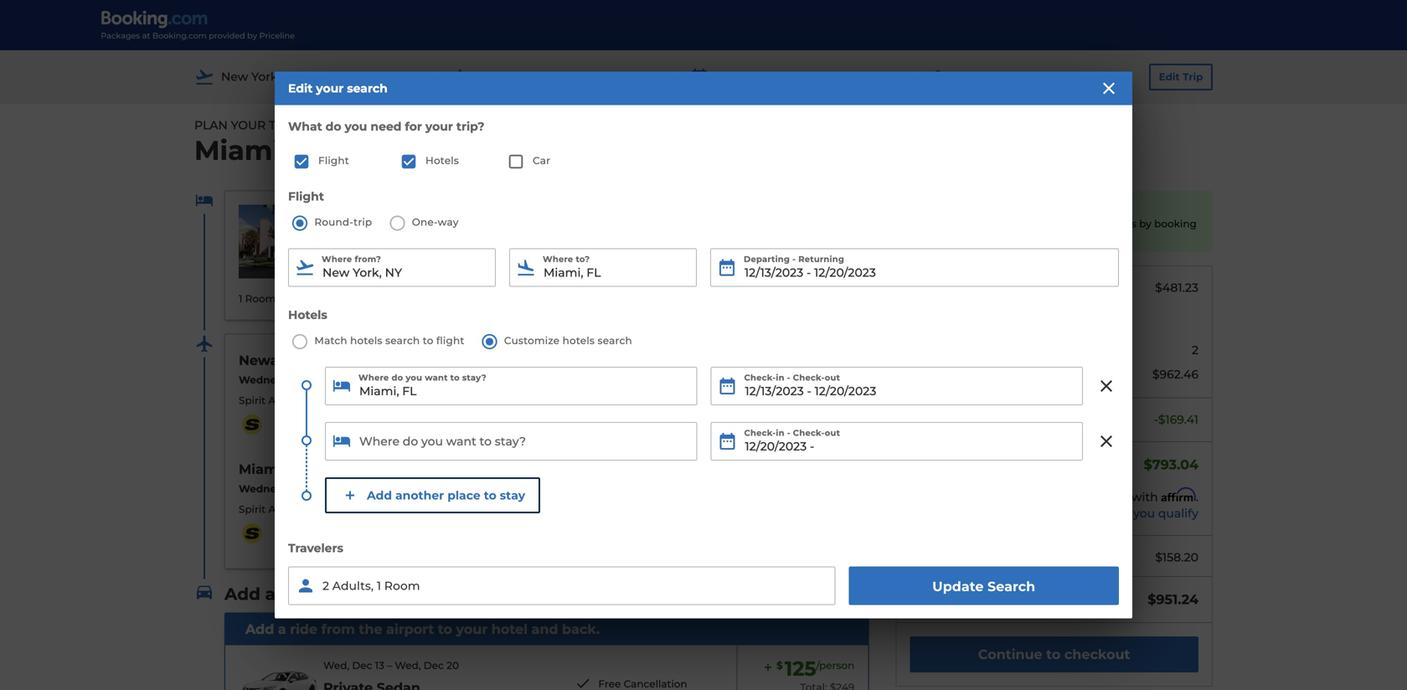 Task type: vqa. For each thing, say whether or not it's contained in the screenshot.
Newark, NJ
yes



Task type: describe. For each thing, give the bounding box(es) containing it.
continue to checkout button
[[910, 637, 1199, 673]]

$793.04
[[1144, 457, 1199, 473]]

hotel image - miami gardens inn & suites image
[[239, 205, 346, 279]]

1 vertical spatial miami
[[359, 222, 403, 239]]

$ 125 /person
[[777, 657, 855, 681]]

hotel
[[910, 551, 942, 565]]

star image
[[359, 260, 369, 270]]

what
[[288, 119, 322, 133]]

customize
[[504, 335, 560, 347]]

0 horizontal spatial wed, dec 13 – wed, dec 20
[[323, 660, 459, 672]]

Where to? text field
[[509, 248, 697, 287]]

update search
[[933, 579, 1036, 595]]

flight details & baggage fees link
[[752, 385, 855, 427]]

room
[[811, 249, 839, 261]]

2 vertical spatial –
[[387, 660, 392, 672]]

total cost
[[910, 591, 978, 608]]

your up do
[[316, 81, 344, 95]]

-$169.41
[[1154, 413, 1199, 427]]

to down or
[[438, 621, 452, 637]]

cost
[[910, 280, 937, 295]]

cost per person
[[910, 280, 1004, 295]]

4:57p
[[450, 415, 484, 429]]

see if you qualify link
[[897, 506, 1199, 522]]

wednesday, for newark,
[[239, 374, 303, 386]]

new york, ny
[[221, 70, 301, 84]]

pa
[[426, 461, 446, 477]]

checkout
[[1065, 647, 1131, 663]]

none field where do you want to stay?
[[325, 422, 697, 461]]

you
[[910, 457, 936, 473]]

1 inside button
[[377, 579, 381, 593]]

package savings
[[910, 413, 1009, 427]]

total
[[910, 591, 945, 608]]

miami, for |
[[477, 70, 517, 84]]

standard
[[285, 293, 332, 305]]

0 vertical spatial airport
[[292, 584, 352, 604]]

per
[[940, 280, 960, 295]]

| for wed, dec 13 – wed, dec 20
[[672, 69, 676, 85]]

edit for edit your search
[[288, 81, 313, 95]]

check-in - check-out field for where do you want to stay? text field
[[711, 367, 1083, 406]]

0 horizontal spatial miami, fl
[[239, 461, 306, 477]]

125
[[785, 657, 817, 681]]

cost
[[948, 591, 978, 608]]

2 adults
[[955, 70, 1003, 84]]

base for miami, fl
[[309, 504, 334, 516]]

0 vertical spatial wed, dec 13 – wed, dec 20
[[716, 70, 874, 84]]

need
[[371, 119, 402, 133]]

to right car
[[542, 584, 560, 604]]

spirit airlines base fare for fl
[[239, 504, 359, 516]]

person
[[963, 280, 1004, 295]]

fare for philadelphia, pa
[[336, 504, 359, 516]]

2 spirit airlines-image image from the top
[[239, 524, 266, 544]]

change for change flight
[[767, 355, 808, 367]]

today
[[969, 457, 1009, 473]]

qualify
[[1159, 507, 1199, 521]]

flight details & baggage fees
[[764, 392, 843, 419]]

your up back.
[[565, 584, 604, 604]]

december for miami, fl
[[306, 374, 361, 386]]

search for edit your search
[[347, 81, 388, 95]]

suites
[[509, 222, 552, 239]]

2 horizontal spatial –
[[791, 70, 796, 84]]

1 vertical spatial hotels
[[288, 308, 327, 322]]

0 horizontal spatial room
[[245, 293, 276, 305]]

one-way
[[409, 216, 459, 228]]

for
[[405, 119, 422, 133]]

prices
[[1106, 218, 1137, 230]]

one-
[[412, 216, 438, 228]]

fl for newark, nj
[[394, 352, 411, 369]]

1 vertical spatial flight
[[288, 189, 324, 203]]

1 horizontal spatial fees
[[945, 551, 970, 565]]

car
[[510, 584, 537, 604]]

add for add a ride from the airport to your hotel and back.
[[245, 621, 274, 637]]

0 horizontal spatial you
[[345, 119, 367, 133]]

update search button
[[849, 567, 1119, 605]]

free cancellation
[[598, 678, 687, 690]]

match
[[315, 335, 347, 347]]

the
[[359, 621, 383, 637]]

$158.20
[[1156, 551, 1199, 565]]

0 horizontal spatial fl
[[289, 461, 306, 477]]

1 horizontal spatial airport
[[386, 621, 434, 637]]

base for newark, nj
[[309, 395, 334, 407]]

search
[[988, 579, 1036, 595]]

match hotels search to flight
[[315, 335, 465, 347]]

flights image
[[194, 334, 214, 354]]

free
[[598, 678, 621, 690]]

philadelphia,
[[331, 461, 423, 477]]

your right for
[[426, 119, 453, 133]]

two
[[335, 293, 356, 305]]

airlines for newark,
[[268, 395, 306, 407]]

| for 2 adults
[[911, 69, 915, 85]]

new
[[221, 70, 248, 84]]

1 vertical spatial mia
[[292, 539, 312, 551]]

search for match hotels search to flight
[[385, 335, 420, 347]]

your
[[231, 118, 266, 132]]

0 horizontal spatial miami,
[[239, 461, 285, 477]]

0 vertical spatial -
[[279, 293, 282, 305]]

trip
[[269, 118, 296, 132]]

search for customize hotels search
[[598, 335, 632, 347]]

miami, fl for newark, nj
[[344, 352, 411, 369]]

room inside button
[[384, 579, 420, 593]]

car
[[533, 155, 551, 167]]

december for philadelphia, pa
[[306, 483, 361, 495]]

subtotal
[[910, 367, 961, 382]]

fl for |
[[520, 70, 535, 84]]

2 for 2
[[1192, 343, 1199, 357]]

change room
[[767, 249, 839, 261]]

you'll save $170 compared to retail prices by booking as a package.
[[929, 218, 1197, 244]]

$
[[777, 660, 783, 672]]

package
[[910, 413, 961, 427]]

/mo with affirm . see if you qualify
[[1098, 488, 1199, 521]]

to inside you'll save $170 compared to retail prices by booking as a package.
[[1065, 218, 1075, 230]]

round-
[[315, 216, 354, 228]]

2 adults, 1 room
[[323, 579, 420, 593]]

you pay today
[[910, 457, 1009, 473]]

back.
[[562, 621, 600, 637]]

miami, for newark, nj
[[344, 352, 390, 369]]

add an airport transfer or rental car to your trip!
[[225, 584, 645, 604]]

see
[[1098, 507, 1120, 521]]

& inside flight details & baggage fees
[[835, 392, 843, 404]]

continue to checkout
[[978, 647, 1131, 663]]

adults,
[[332, 579, 374, 593]]

and
[[532, 621, 558, 637]]

miami inside plan your trip to miami
[[194, 134, 281, 167]]

change flight
[[767, 355, 839, 367]]

as
[[929, 232, 940, 244]]

to down the beds
[[423, 335, 434, 347]]

hotels for customize
[[563, 335, 595, 347]]

1 horizontal spatial -
[[1154, 413, 1159, 427]]



Task type: locate. For each thing, give the bounding box(es) containing it.
1 fare from the top
[[336, 395, 359, 407]]

$170
[[984, 218, 1007, 230]]

booking
[[1155, 218, 1197, 230]]

miami, fl down match hotels search to flight
[[344, 352, 411, 369]]

20
[[860, 70, 874, 84], [483, 206, 495, 218], [364, 483, 377, 495], [447, 660, 459, 672]]

room left or
[[384, 579, 420, 593]]

or
[[430, 584, 448, 604]]

0 vertical spatial you
[[345, 119, 367, 133]]

13 inside wed, dec 13 – wed, dec 20 miami gardens inn & suites north miami
[[411, 206, 421, 218]]

hotels right customize on the left of the page
[[563, 335, 595, 347]]

save
[[959, 218, 982, 230]]

cars image
[[194, 583, 214, 603]]

2 vertical spatial fl
[[289, 461, 306, 477]]

airlines down wednesday, december 20
[[268, 504, 306, 516]]

1 horizontal spatial you
[[1134, 507, 1155, 521]]

1 vertical spatial wed, dec 13 – wed, dec 20
[[323, 660, 459, 672]]

you'll
[[929, 218, 956, 230]]

transfer
[[356, 584, 425, 604]]

0 vertical spatial base
[[309, 395, 334, 407]]

newark, nj
[[239, 352, 319, 369]]

Check-in - Check-out field
[[711, 367, 1083, 406], [711, 422, 1083, 461]]

fare down wednesday, december 13
[[336, 395, 359, 407]]

Departing - Returning field
[[710, 248, 1119, 287]]

mia down wednesday, december 20
[[292, 539, 312, 551]]

2 inside button
[[323, 579, 329, 593]]

1 vertical spatial check-in - check-out field
[[711, 422, 1083, 461]]

nonstop 3h 14m
[[673, 416, 716, 442]]

0 vertical spatial room
[[245, 293, 276, 305]]

edit left trip
[[1159, 71, 1180, 83]]

miami down one- at the left top of page
[[392, 243, 424, 255]]

mia down 4:57p
[[450, 430, 471, 442]]

miami down your
[[194, 134, 281, 167]]

wednesday, down newark,
[[239, 374, 303, 386]]

1 december from the top
[[306, 374, 361, 386]]

2 vertical spatial flight
[[764, 392, 794, 404]]

1 hotels from the left
[[350, 335, 383, 347]]

round-trip
[[312, 216, 372, 228]]

edit your search
[[288, 81, 388, 95]]

nj
[[301, 352, 319, 369]]

1 horizontal spatial miami, fl
[[344, 352, 411, 369]]

a right the as
[[943, 232, 949, 244]]

Where from? text field
[[288, 248, 496, 287]]

fees inside flight details & baggage fees
[[817, 407, 839, 419]]

& right 'details'
[[835, 392, 843, 404]]

december down philadelphia,
[[306, 483, 361, 495]]

0 horizontal spatial -
[[279, 293, 282, 305]]

add a ride from the airport to your hotel and back.
[[245, 621, 600, 637]]

1 vertical spatial miami,
[[344, 352, 390, 369]]

trip!
[[609, 584, 645, 604]]

wed, dec 13 – wed, dec 20 miami gardens inn & suites north miami
[[359, 206, 552, 255]]

1 horizontal spatial edit
[[1159, 71, 1180, 83]]

base down wednesday, december 13
[[309, 395, 334, 407]]

1 vertical spatial spirit airlines-image image
[[239, 524, 266, 544]]

nonstop
[[673, 416, 716, 428]]

spirit airlines base fare for nj
[[239, 395, 359, 407]]

spirit for miami, fl
[[239, 504, 266, 516]]

2 horizontal spatial 2
[[1192, 343, 1199, 357]]

1 vertical spatial you
[[1134, 507, 1155, 521]]

trip
[[354, 216, 372, 228]]

2 spirit from the top
[[239, 504, 266, 516]]

0 vertical spatial miami, fl
[[477, 70, 535, 84]]

cars image
[[194, 613, 214, 633]]

hotels right match
[[350, 335, 383, 347]]

20 inside wed, dec 13 – wed, dec 20 miami gardens inn & suites north miami
[[483, 206, 495, 218]]

0 vertical spatial check-in - check-out field
[[711, 367, 1083, 406]]

1 spirit airlines-image image from the top
[[239, 415, 266, 435]]

1 horizontal spatial fl
[[394, 352, 411, 369]]

you
[[345, 119, 367, 133], [1134, 507, 1155, 521]]

airlines for miami,
[[268, 504, 306, 516]]

wednesday, for miami,
[[239, 483, 303, 495]]

1 horizontal spatial |
[[672, 69, 676, 85]]

0 vertical spatial wednesday,
[[239, 374, 303, 386]]

spirit airlines-image image up an
[[239, 524, 266, 544]]

hotel
[[492, 621, 528, 637]]

spirit airlines-image image left 1:43p
[[239, 415, 266, 435]]

1 up newark,
[[239, 293, 242, 305]]

fare
[[336, 395, 359, 407], [336, 504, 359, 516]]

star image
[[369, 260, 380, 270]]

1 | from the left
[[433, 69, 437, 85]]

1 vertical spatial –
[[423, 206, 428, 218]]

– inside wed, dec 13 – wed, dec 20 miami gardens inn & suites north miami
[[423, 206, 428, 218]]

1 vertical spatial airport
[[386, 621, 434, 637]]

1 horizontal spatial &
[[835, 392, 843, 404]]

0 vertical spatial miami
[[194, 134, 281, 167]]

1 airlines from the top
[[268, 395, 306, 407]]

to right continue
[[1047, 647, 1061, 663]]

0 horizontal spatial airport
[[292, 584, 352, 604]]

0 vertical spatial a
[[943, 232, 949, 244]]

search
[[347, 81, 388, 95], [385, 335, 420, 347], [598, 335, 632, 347]]

double
[[358, 293, 396, 305]]

1 vertical spatial airlines
[[268, 504, 306, 516]]

booking.com packages image
[[101, 10, 296, 40]]

change up 'details'
[[767, 355, 808, 367]]

a
[[943, 232, 949, 244], [278, 621, 286, 637]]

2 horizontal spatial |
[[911, 69, 915, 85]]

Where do you want to stay? text field
[[325, 367, 697, 406]]

2 vertical spatial miami
[[392, 243, 424, 255]]

spirit down wednesday, december 20
[[239, 504, 266, 516]]

&
[[495, 222, 505, 239], [835, 392, 843, 404]]

newark,
[[239, 352, 297, 369]]

to left retail
[[1065, 218, 1075, 230]]

0 horizontal spatial 2
[[323, 579, 329, 593]]

star half image
[[380, 260, 390, 270]]

if
[[1123, 507, 1130, 521]]

1 base from the top
[[309, 395, 334, 407]]

beds
[[398, 293, 424, 305]]

0 horizontal spatial mia
[[292, 539, 312, 551]]

flight
[[318, 155, 349, 167], [288, 189, 324, 203], [764, 392, 794, 404]]

continue
[[978, 647, 1043, 663]]

plan
[[194, 118, 228, 132]]

add left an
[[225, 584, 260, 604]]

wed, dec 13 – wed, dec 20
[[716, 70, 874, 84], [323, 660, 459, 672]]

add for add an airport transfer or rental car to your trip!
[[225, 584, 260, 604]]

search down the beds
[[385, 335, 420, 347]]

edit inside button
[[1159, 71, 1180, 83]]

edit right york,
[[288, 81, 313, 95]]

2 horizontal spatial miami,
[[477, 70, 517, 84]]

by
[[1140, 218, 1152, 230]]

to
[[1065, 218, 1075, 230], [423, 335, 434, 347], [542, 584, 560, 604], [438, 621, 452, 637], [1047, 647, 1061, 663]]

0 vertical spatial change
[[767, 249, 808, 261]]

miami, down match hotels search to flight
[[344, 352, 390, 369]]

1 check-in - check-out field from the top
[[711, 367, 1083, 406]]

1 spirit from the top
[[239, 395, 266, 407]]

$481.23
[[1155, 280, 1199, 295]]

1 horizontal spatial mia
[[450, 430, 471, 442]]

none field where from?
[[288, 248, 496, 287]]

& inside wed, dec 13 – wed, dec 20 miami gardens inn & suites north miami
[[495, 222, 505, 239]]

1
[[239, 293, 242, 305], [377, 579, 381, 593]]

1 horizontal spatial a
[[943, 232, 949, 244]]

2 | from the left
[[672, 69, 676, 85]]

hotels
[[426, 155, 459, 167], [288, 308, 327, 322]]

0 vertical spatial flight
[[318, 155, 349, 167]]

0 vertical spatial flight
[[436, 335, 465, 347]]

edit trip button
[[1149, 64, 1213, 90]]

mia inside '4:57p mia'
[[450, 430, 471, 442]]

1 vertical spatial flight
[[811, 355, 839, 367]]

1 horizontal spatial flight
[[811, 355, 839, 367]]

2 left adults
[[955, 70, 962, 84]]

1 wednesday, from the top
[[239, 374, 303, 386]]

13
[[776, 70, 787, 84], [411, 206, 421, 218], [364, 374, 374, 386], [375, 660, 385, 672]]

0 horizontal spatial &
[[495, 222, 505, 239]]

1 vertical spatial december
[[306, 483, 361, 495]]

2 wednesday, from the top
[[239, 483, 303, 495]]

2 for 2 adults, 1 room
[[323, 579, 329, 593]]

plan your trip to miami
[[194, 118, 316, 167]]

star rating image
[[359, 260, 665, 270]]

philadelphia, pa
[[331, 461, 446, 477]]

hotels for match
[[350, 335, 383, 347]]

2 left adults,
[[323, 579, 329, 593]]

2 vertical spatial miami, fl
[[239, 461, 306, 477]]

0 vertical spatial &
[[495, 222, 505, 239]]

hotels down trip?
[[426, 155, 459, 167]]

1 vertical spatial change
[[767, 355, 808, 367]]

0 vertical spatial fare
[[336, 395, 359, 407]]

fl
[[520, 70, 535, 84], [394, 352, 411, 369], [289, 461, 306, 477]]

0 vertical spatial miami,
[[477, 70, 517, 84]]

package.
[[952, 232, 998, 244]]

0 vertical spatial december
[[306, 374, 361, 386]]

1 vertical spatial base
[[309, 504, 334, 516]]

2 up the $962.46
[[1192, 343, 1199, 357]]

1 horizontal spatial miami,
[[344, 352, 390, 369]]

1 horizontal spatial room
[[384, 579, 420, 593]]

1 vertical spatial 1
[[377, 579, 381, 593]]

1 vertical spatial spirit airlines base fare
[[239, 504, 359, 516]]

with
[[1132, 490, 1158, 504]]

2 check-in - check-out field from the top
[[711, 422, 1083, 461]]

change left room
[[767, 249, 808, 261]]

0 vertical spatial spirit airlines base fare
[[239, 395, 359, 407]]

1 change from the top
[[767, 249, 808, 261]]

fare for miami, fl
[[336, 395, 359, 407]]

a inside you'll save $170 compared to retail prices by booking as a package.
[[943, 232, 949, 244]]

1 spirit airlines base fare from the top
[[239, 395, 359, 407]]

0 vertical spatial hotels
[[426, 155, 459, 167]]

trip
[[1183, 71, 1203, 83]]

update
[[933, 579, 984, 595]]

1 horizontal spatial hotels
[[563, 335, 595, 347]]

inn
[[469, 222, 491, 239]]

2 spirit airlines base fare from the top
[[239, 504, 359, 516]]

1 vertical spatial fl
[[394, 352, 411, 369]]

compared
[[1009, 218, 1062, 230]]

flight up 'details'
[[811, 355, 839, 367]]

dec
[[750, 70, 773, 84], [833, 70, 857, 84], [388, 206, 408, 218], [460, 206, 480, 218], [352, 660, 372, 672], [424, 660, 444, 672]]

0 horizontal spatial flight
[[436, 335, 465, 347]]

bed image
[[194, 191, 214, 211]]

search up need
[[347, 81, 388, 95]]

toggle tooltip image
[[964, 366, 981, 383]]

miami, fl up trip?
[[477, 70, 535, 84]]

spirit airlines base fare down wednesday, december 20
[[239, 504, 359, 516]]

an
[[265, 584, 287, 604]]

flight up baggage
[[764, 392, 794, 404]]

1:43p
[[279, 415, 310, 429]]

1 vertical spatial miami, fl
[[344, 352, 411, 369]]

spirit airlines base fare up 1:43p
[[239, 395, 359, 407]]

1 horizontal spatial –
[[423, 206, 428, 218]]

0 vertical spatial add
[[225, 584, 260, 604]]

1 vertical spatial add
[[245, 621, 274, 637]]

- up $793.04
[[1154, 413, 1159, 427]]

room left standard
[[245, 293, 276, 305]]

1 horizontal spatial 1
[[377, 579, 381, 593]]

.
[[1196, 490, 1199, 504]]

miami, fl for |
[[477, 70, 535, 84]]

edit trip
[[1159, 71, 1203, 83]]

customize hotels search
[[504, 335, 632, 347]]

miami up the north on the left of page
[[359, 222, 403, 239]]

spirit airlines-image image
[[239, 415, 266, 435], [239, 524, 266, 544]]

0 horizontal spatial 1
[[239, 293, 242, 305]]

miami, fl up wednesday, december 20
[[239, 461, 306, 477]]

$951.24
[[1148, 591, 1199, 608]]

/person
[[817, 660, 855, 672]]

spirit down newark,
[[239, 395, 266, 407]]

2 change from the top
[[767, 355, 808, 367]]

you right do
[[345, 119, 367, 133]]

0 horizontal spatial edit
[[288, 81, 313, 95]]

airport up from
[[292, 584, 352, 604]]

change flight link
[[752, 348, 855, 375]]

| for miami, fl
[[433, 69, 437, 85]]

2 fare from the top
[[336, 504, 359, 516]]

york,
[[251, 70, 281, 84]]

2 vertical spatial 2
[[323, 579, 329, 593]]

your down rental
[[456, 621, 488, 637]]

1 vertical spatial fees
[[945, 551, 970, 565]]

from
[[321, 621, 355, 637]]

mia
[[450, 430, 471, 442], [292, 539, 312, 551]]

0 horizontal spatial a
[[278, 621, 286, 637]]

miami
[[194, 134, 281, 167], [359, 222, 403, 239], [392, 243, 424, 255]]

hotels
[[350, 335, 383, 347], [563, 335, 595, 347]]

check-in - check-out field for where do you want to stay? text box in the bottom of the page
[[711, 422, 1083, 461]]

fare down wednesday, december 20
[[336, 504, 359, 516]]

flight up round-
[[288, 189, 324, 203]]

& right inn
[[495, 222, 505, 239]]

None field
[[288, 248, 496, 287], [509, 248, 697, 287], [325, 367, 697, 406], [325, 422, 697, 461]]

you down with
[[1134, 507, 1155, 521]]

fees
[[817, 407, 839, 419], [945, 551, 970, 565]]

base down wednesday, december 20
[[309, 504, 334, 516]]

2 airlines from the top
[[268, 504, 306, 516]]

0 vertical spatial –
[[791, 70, 796, 84]]

0 horizontal spatial fees
[[817, 407, 839, 419]]

ny
[[284, 70, 301, 84]]

2 base from the top
[[309, 504, 334, 516]]

0 vertical spatial spirit airlines-image image
[[239, 415, 266, 435]]

edit for edit trip
[[1159, 71, 1180, 83]]

0 vertical spatial 1
[[239, 293, 242, 305]]

hotels down standard
[[288, 308, 327, 322]]

flight up where do you want to stay? "field"
[[436, 335, 465, 347]]

Where do you want to stay? text field
[[325, 422, 697, 461]]

retail
[[1078, 218, 1104, 230]]

add down an
[[245, 621, 274, 637]]

trip?
[[456, 119, 485, 133]]

change for change room
[[767, 249, 808, 261]]

flight down do
[[318, 155, 349, 167]]

1 vertical spatial spirit
[[239, 504, 266, 516]]

edit
[[1159, 71, 1180, 83], [288, 81, 313, 95]]

fees down 'details'
[[817, 407, 839, 419]]

2 hotels from the left
[[563, 335, 595, 347]]

cancellation
[[624, 678, 687, 690]]

airlines up 1:43p
[[268, 395, 306, 407]]

spirit for newark, nj
[[239, 395, 266, 407]]

0 vertical spatial fl
[[520, 70, 535, 84]]

2 horizontal spatial miami, fl
[[477, 70, 535, 84]]

miami, down the ewr
[[239, 461, 285, 477]]

airport right the the
[[386, 621, 434, 637]]

2 vertical spatial miami,
[[239, 461, 285, 477]]

wednesday, down the ewr
[[239, 483, 303, 495]]

1 horizontal spatial wed, dec 13 – wed, dec 20
[[716, 70, 874, 84]]

2 for 2 adults
[[955, 70, 962, 84]]

0 horizontal spatial hotels
[[350, 335, 383, 347]]

0 vertical spatial airlines
[[268, 395, 306, 407]]

miami, up trip?
[[477, 70, 517, 84]]

1 vertical spatial -
[[1154, 413, 1159, 427]]

airlines
[[268, 395, 306, 407], [268, 504, 306, 516]]

flight inside flight details & baggage fees
[[764, 392, 794, 404]]

way
[[438, 216, 459, 228]]

north
[[359, 243, 389, 255]]

none field where to?
[[509, 248, 697, 287]]

1 room - standard two double beds
[[239, 293, 424, 305]]

0 vertical spatial mia
[[450, 430, 471, 442]]

a left ride
[[278, 621, 286, 637]]

14m
[[695, 430, 716, 442]]

1 horizontal spatial hotels
[[426, 155, 459, 167]]

0 vertical spatial spirit
[[239, 395, 266, 407]]

- left standard
[[279, 293, 282, 305]]

to inside button
[[1047, 647, 1061, 663]]

do
[[326, 119, 341, 133]]

1 right adults,
[[377, 579, 381, 593]]

3 | from the left
[[911, 69, 915, 85]]

0 horizontal spatial hotels
[[288, 308, 327, 322]]

you inside /mo with affirm . see if you qualify
[[1134, 507, 1155, 521]]

search down where to? "field"
[[598, 335, 632, 347]]

1 horizontal spatial 2
[[955, 70, 962, 84]]

change inside "link"
[[767, 249, 808, 261]]

2 december from the top
[[306, 483, 361, 495]]

december down nj
[[306, 374, 361, 386]]

1 vertical spatial &
[[835, 392, 843, 404]]

fees up update
[[945, 551, 970, 565]]

change
[[767, 249, 808, 261], [767, 355, 808, 367]]

1 vertical spatial wednesday,
[[239, 483, 303, 495]]

0 horizontal spatial –
[[387, 660, 392, 672]]



